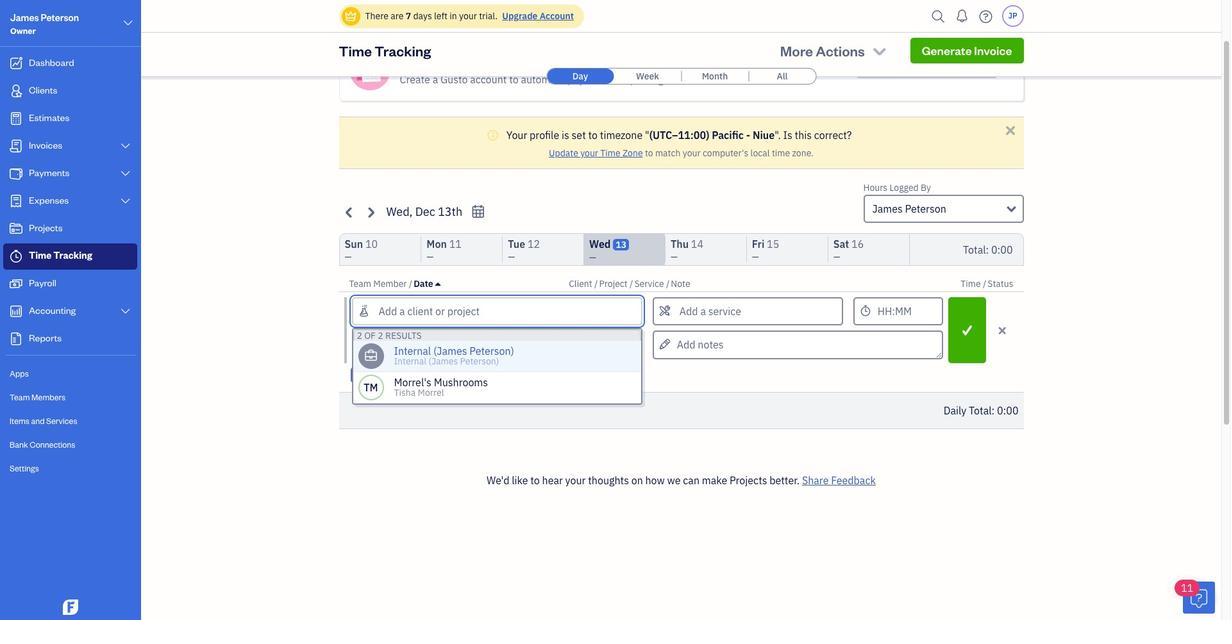 Task type: describe. For each thing, give the bounding box(es) containing it.
11 inside "mon 11 —"
[[449, 238, 462, 251]]

james peterson
[[873, 203, 946, 215]]

16
[[852, 238, 864, 251]]

there are 7 days left in your trial. upgrade account
[[365, 10, 574, 22]]

left
[[434, 10, 448, 22]]

daily
[[944, 405, 967, 418]]

previous day image
[[342, 205, 357, 220]]

11 button
[[1175, 580, 1215, 614]]

days
[[413, 10, 432, 22]]

in
[[450, 10, 457, 22]]

1 vertical spatial total
[[969, 405, 992, 418]]

clients
[[29, 84, 57, 96]]

bank connections link
[[3, 434, 137, 457]]

services
[[46, 416, 77, 426]]

month
[[702, 71, 728, 82]]

1 vertical spatial projects
[[730, 475, 767, 487]]

settings
[[10, 464, 39, 474]]

mushrooms
[[434, 376, 488, 389]]

1 horizontal spatial time tracking
[[339, 42, 431, 60]]

bank
[[10, 440, 28, 450]]

tracking inside time tracking link
[[53, 249, 92, 262]]

gusto inside run payroll effortlessly create a gusto account to automate payroll and reporting
[[441, 73, 468, 86]]

more
[[780, 42, 813, 60]]

by
[[921, 182, 931, 194]]

hours
[[864, 182, 888, 194]]

(james up mushrooms
[[434, 345, 467, 358]]

1 vertical spatial :
[[992, 405, 995, 418]]

log time image
[[960, 324, 975, 337]]

total : 0:00
[[963, 243, 1013, 256]]

create inside button
[[868, 58, 904, 72]]

your right in
[[459, 10, 477, 22]]

gusto inside button
[[906, 58, 938, 72]]

12
[[528, 238, 540, 251]]

chevron large down image for invoices
[[120, 141, 131, 151]]

a
[[433, 73, 438, 86]]

computer's
[[703, 148, 749, 159]]

go to help image
[[976, 7, 996, 26]]

crown image
[[344, 9, 358, 23]]

— for fri
[[752, 251, 759, 263]]

dashboard
[[29, 56, 74, 69]]

15
[[767, 238, 779, 251]]

your
[[506, 129, 527, 142]]

status
[[988, 278, 1014, 290]]

items
[[10, 416, 29, 426]]

feedback
[[831, 475, 876, 487]]

upgrade
[[502, 10, 538, 22]]

7
[[406, 10, 411, 22]]

billable
[[370, 369, 405, 382]]

payments
[[29, 167, 70, 179]]

automate
[[521, 73, 565, 86]]

team for team members
[[10, 392, 30, 403]]

payroll inside run payroll effortlessly create a gusto account to automate payroll and reporting
[[421, 55, 454, 68]]

main element
[[0, 0, 173, 621]]

sat
[[834, 238, 849, 251]]

invoice image
[[8, 140, 24, 153]]

better.
[[770, 475, 800, 487]]

— for wed
[[589, 252, 596, 264]]

project link
[[599, 278, 630, 290]]

share
[[802, 475, 829, 487]]

— for mon
[[427, 251, 434, 263]]

sun
[[345, 238, 363, 251]]

connections
[[30, 440, 75, 450]]

note link
[[671, 278, 690, 290]]

fri 15 —
[[752, 238, 779, 263]]

peterson) up mushrooms
[[460, 356, 499, 367]]

invoices link
[[3, 133, 137, 160]]

1 horizontal spatial tracking
[[375, 42, 431, 60]]

owner
[[10, 26, 36, 36]]

report image
[[8, 333, 24, 346]]

items and services link
[[3, 410, 137, 433]]

create gusto account button
[[856, 53, 998, 78]]

of
[[364, 330, 376, 342]]

mon
[[427, 238, 447, 251]]

expense image
[[8, 195, 24, 208]]

date
[[414, 278, 433, 290]]

expenses
[[29, 194, 69, 207]]

0 vertical spatial :
[[986, 243, 989, 256]]

reports link
[[3, 326, 137, 353]]

chevron large down image for expenses
[[120, 196, 131, 207]]

set
[[572, 129, 586, 142]]

are
[[391, 10, 404, 22]]

project
[[599, 278, 628, 290]]

client image
[[8, 85, 24, 97]]

actions
[[816, 42, 865, 60]]

2 internal from the top
[[394, 356, 426, 367]]

— for tue
[[508, 251, 515, 263]]

to inside run payroll effortlessly create a gusto account to automate payroll and reporting
[[509, 73, 519, 86]]

Duration text field
[[853, 298, 943, 326]]

project image
[[8, 223, 24, 235]]

your down set
[[580, 148, 598, 159]]

james for james peterson owner
[[10, 12, 39, 24]]

logged
[[890, 182, 919, 194]]

0 vertical spatial account
[[540, 10, 574, 22]]

week
[[636, 71, 659, 82]]

more actions button
[[769, 35, 900, 66]]

day link
[[547, 69, 614, 84]]

zone.
[[792, 148, 814, 159]]

4 / from the left
[[666, 278, 670, 290]]

timezone
[[600, 129, 643, 142]]

".
[[775, 129, 781, 142]]

next day image
[[363, 205, 378, 220]]

to right the like
[[531, 475, 540, 487]]

5 / from the left
[[983, 278, 987, 290]]

day
[[573, 71, 588, 82]]

invoices
[[29, 139, 62, 151]]

— for sat
[[834, 251, 841, 263]]

members
[[31, 392, 65, 403]]

your down (utc–11:00) at right
[[683, 148, 701, 159]]

10
[[365, 238, 378, 251]]

dashboard link
[[3, 51, 137, 77]]

2 / from the left
[[595, 278, 598, 290]]

thoughts
[[588, 475, 629, 487]]

all
[[777, 71, 788, 82]]

generate
[[922, 43, 972, 58]]

account inside button
[[941, 58, 986, 72]]

update your time zone to match your computer's local time zone.
[[549, 148, 814, 159]]



Task type: locate. For each thing, give the bounding box(es) containing it.
time tracking down the projects link
[[29, 249, 92, 262]]

internal down results
[[394, 345, 431, 358]]

0 vertical spatial total
[[963, 243, 986, 256]]

1 horizontal spatial create
[[868, 58, 904, 72]]

week link
[[614, 69, 681, 84]]

/ left note
[[666, 278, 670, 290]]

Add notes text field
[[653, 331, 943, 360]]

payroll right money icon
[[29, 277, 56, 289]]

/ right client
[[595, 278, 598, 290]]

— for sun
[[345, 251, 352, 263]]

tracking down the projects link
[[53, 249, 92, 262]]

time left status
[[961, 278, 981, 290]]

peterson up dashboard on the top
[[41, 12, 79, 24]]

note
[[671, 278, 690, 290]]

1 vertical spatial payroll
[[29, 277, 56, 289]]

0 vertical spatial james
[[10, 12, 39, 24]]

peterson inside 'james peterson owner'
[[41, 12, 79, 24]]

hours logged by
[[864, 182, 931, 194]]

and inside main element
[[31, 416, 45, 426]]

1 horizontal spatial 11
[[1181, 582, 1194, 595]]

times image
[[1003, 123, 1018, 138]]

1 horizontal spatial :
[[992, 405, 995, 418]]

we'd like to hear your thoughts on how we can make projects better. share feedback
[[487, 475, 876, 487]]

0 horizontal spatial payroll
[[29, 277, 56, 289]]

Add a service text field
[[654, 299, 842, 325]]

1 horizontal spatial james
[[873, 203, 903, 215]]

month link
[[682, 69, 748, 84]]

morrel
[[418, 387, 444, 399]]

create down run
[[400, 73, 430, 86]]

check image
[[353, 369, 364, 382]]

time down timezone
[[600, 148, 621, 159]]

chevron large down image down estimates link
[[120, 141, 131, 151]]

1 vertical spatial 11
[[1181, 582, 1194, 595]]

1 vertical spatial team
[[10, 392, 30, 403]]

— for thu
[[671, 251, 678, 263]]

— inside fri 15 —
[[752, 251, 759, 263]]

—
[[345, 251, 352, 263], [427, 251, 434, 263], [508, 251, 515, 263], [671, 251, 678, 263], [752, 251, 759, 263], [834, 251, 841, 263], [589, 252, 596, 264]]

0 horizontal spatial gusto
[[441, 73, 468, 86]]

accounting link
[[3, 299, 137, 325]]

0 vertical spatial create
[[868, 58, 904, 72]]

resource center badge image
[[1183, 582, 1215, 614]]

james down hours logged by
[[873, 203, 903, 215]]

/
[[409, 278, 412, 290], [595, 278, 598, 290], [630, 278, 633, 290], [666, 278, 670, 290], [983, 278, 987, 290]]

0 vertical spatial time tracking
[[339, 42, 431, 60]]

2 chevron large down image from the top
[[120, 169, 131, 179]]

chevron large down image
[[122, 15, 134, 31], [120, 307, 131, 317]]

james inside dropdown button
[[873, 203, 903, 215]]

time tracking down there
[[339, 42, 431, 60]]

briefcase image
[[364, 351, 378, 362]]

local
[[751, 148, 770, 159]]

make
[[702, 475, 727, 487]]

and inside run payroll effortlessly create a gusto account to automate payroll and reporting
[[602, 73, 619, 86]]

chevrondown image
[[871, 42, 889, 60]]

2 left of
[[357, 330, 362, 342]]

/ left service
[[630, 278, 633, 290]]

2 vertical spatial chevron large down image
[[120, 196, 131, 207]]

total up the "time" link
[[963, 243, 986, 256]]

3 chevron large down image from the top
[[120, 196, 131, 207]]

like
[[512, 475, 528, 487]]

trial.
[[479, 10, 498, 22]]

projects inside main element
[[29, 222, 63, 234]]

account
[[470, 73, 507, 86]]

0 horizontal spatial and
[[31, 416, 45, 426]]

peterson for james peterson
[[905, 203, 946, 215]]

— down mon
[[427, 251, 434, 263]]

dashboard image
[[8, 57, 24, 70]]

estimate image
[[8, 112, 24, 125]]

(james up 'morrel's mushrooms tisha morrel'
[[429, 356, 458, 367]]

— inside "mon 11 —"
[[427, 251, 434, 263]]

1 horizontal spatial account
[[941, 58, 986, 72]]

"
[[645, 129, 649, 142]]

estimates
[[29, 112, 69, 124]]

time down "crown" image
[[339, 42, 372, 60]]

daily total : 0:00
[[944, 405, 1019, 418]]

service link
[[635, 278, 666, 290]]

1 horizontal spatial peterson
[[905, 203, 946, 215]]

payroll inside main element
[[29, 277, 56, 289]]

bank connections
[[10, 440, 75, 450]]

1 vertical spatial account
[[941, 58, 986, 72]]

peterson for james peterson owner
[[41, 12, 79, 24]]

james up the owner at left top
[[10, 12, 39, 24]]

thu 14 —
[[671, 238, 704, 263]]

dec
[[415, 205, 435, 219]]

peterson down by
[[905, 203, 946, 215]]

peterson) down add a client or project text field
[[470, 345, 514, 358]]

— inside sun 10 —
[[345, 251, 352, 263]]

tue 12 —
[[508, 238, 540, 263]]

— down "fri"
[[752, 251, 759, 263]]

2 of 2 results
[[357, 330, 422, 342]]

1 2 from the left
[[357, 330, 362, 342]]

morrel's mushrooms tisha morrel
[[394, 376, 488, 399]]

to right set
[[588, 129, 598, 142]]

1 internal from the top
[[394, 345, 431, 358]]

freshbooks image
[[60, 600, 81, 616]]

1 horizontal spatial projects
[[730, 475, 767, 487]]

tracking down the 7
[[375, 42, 431, 60]]

chevron large down image inside payments "link"
[[120, 169, 131, 179]]

match
[[655, 148, 681, 159]]

— inside tue 12 —
[[508, 251, 515, 263]]

1 vertical spatial tracking
[[53, 249, 92, 262]]

share feedback button
[[802, 473, 876, 489]]

date link
[[414, 278, 441, 290]]

create gusto account
[[868, 58, 986, 72]]

: right daily
[[992, 405, 995, 418]]

create right the actions
[[868, 58, 904, 72]]

member
[[373, 278, 407, 290]]

projects
[[29, 222, 63, 234], [730, 475, 767, 487]]

1 vertical spatial gusto
[[441, 73, 468, 86]]

caretup image
[[435, 279, 441, 289]]

how
[[646, 475, 665, 487]]

1 vertical spatial chevron large down image
[[120, 307, 131, 317]]

Date in MM/DD/YYYY format text field
[[502, 331, 642, 359]]

time tracking link
[[3, 244, 137, 270]]

james peterson owner
[[10, 12, 79, 36]]

0 horizontal spatial 11
[[449, 238, 462, 251]]

1 vertical spatial create
[[400, 73, 430, 86]]

13
[[616, 239, 627, 251]]

0 horizontal spatial time tracking
[[29, 249, 92, 262]]

all link
[[749, 69, 816, 84]]

we
[[667, 475, 681, 487]]

mon 11 —
[[427, 238, 462, 263]]

chart image
[[8, 305, 24, 318]]

chevron large down image for payments
[[120, 169, 131, 179]]

james for james peterson
[[873, 203, 903, 215]]

— inside sat 16 —
[[834, 251, 841, 263]]

0:00 right daily
[[997, 405, 1019, 418]]

2 2 from the left
[[378, 330, 383, 342]]

1 horizontal spatial payroll
[[421, 55, 454, 68]]

reporting
[[621, 73, 664, 86]]

time inside main element
[[29, 249, 52, 262]]

/ left status
[[983, 278, 987, 290]]

payment image
[[8, 167, 24, 180]]

team members
[[10, 392, 65, 403]]

gusto right a
[[441, 73, 468, 86]]

chevron large down image inside invoices link
[[120, 141, 131, 151]]

time
[[339, 42, 372, 60], [600, 148, 621, 159], [29, 249, 52, 262], [961, 278, 981, 290]]

and right items on the bottom of page
[[31, 416, 45, 426]]

— down sun
[[345, 251, 352, 263]]

total right daily
[[969, 405, 992, 418]]

apps
[[10, 369, 29, 379]]

jp
[[1008, 11, 1018, 21]]

1 vertical spatial time tracking
[[29, 249, 92, 262]]

1 horizontal spatial 2
[[378, 330, 383, 342]]

chevron large down image down invoices link
[[120, 169, 131, 179]]

1 / from the left
[[409, 278, 412, 290]]

0 vertical spatial gusto
[[906, 58, 938, 72]]

: up time / status
[[986, 243, 989, 256]]

1 vertical spatial peterson
[[905, 203, 946, 215]]

team
[[349, 278, 371, 290], [10, 392, 30, 403]]

projects down the expenses
[[29, 222, 63, 234]]

1 horizontal spatial team
[[349, 278, 371, 290]]

0 vertical spatial payroll
[[421, 55, 454, 68]]

list box containing internal (james peterson)
[[353, 341, 641, 404]]

team inside main element
[[10, 392, 30, 403]]

payroll link
[[3, 271, 137, 298]]

projects right the make
[[730, 475, 767, 487]]

0 vertical spatial 0:00
[[991, 243, 1013, 256]]

chevron large down image
[[120, 141, 131, 151], [120, 169, 131, 179], [120, 196, 131, 207]]

more actions
[[780, 42, 865, 60]]

money image
[[8, 278, 24, 291]]

tisha
[[394, 387, 416, 399]]

sat 16 —
[[834, 238, 864, 263]]

your profile is set to timezone " (utc–11:00) pacific - niue ". is this correct?
[[506, 129, 852, 142]]

invoice
[[974, 43, 1012, 58]]

to right account
[[509, 73, 519, 86]]

to
[[509, 73, 519, 86], [588, 129, 598, 142], [645, 148, 653, 159], [531, 475, 540, 487]]

0 horizontal spatial team
[[10, 392, 30, 403]]

client
[[569, 278, 592, 290]]

0 vertical spatial projects
[[29, 222, 63, 234]]

1 vertical spatial and
[[31, 416, 45, 426]]

1 vertical spatial chevron large down image
[[120, 169, 131, 179]]

your right hear
[[565, 475, 586, 487]]

— inside wed 13 —
[[589, 252, 596, 264]]

estimates link
[[3, 106, 137, 132]]

14
[[691, 238, 704, 251]]

generate invoice button
[[910, 38, 1024, 63]]

create inside run payroll effortlessly create a gusto account to automate payroll and reporting
[[400, 73, 430, 86]]

11 inside dropdown button
[[1181, 582, 1194, 595]]

effortlessly
[[457, 55, 511, 68]]

team member /
[[349, 278, 412, 290]]

1 chevron large down image from the top
[[120, 141, 131, 151]]

0 horizontal spatial account
[[540, 10, 574, 22]]

0 vertical spatial 11
[[449, 238, 462, 251]]

account
[[540, 10, 574, 22], [941, 58, 986, 72]]

there
[[365, 10, 389, 22]]

1 vertical spatial james
[[873, 203, 903, 215]]

peterson inside james peterson dropdown button
[[905, 203, 946, 215]]

0:00 up status
[[991, 243, 1013, 256]]

0 horizontal spatial create
[[400, 73, 430, 86]]

time right the timer icon
[[29, 249, 52, 262]]

accounting
[[29, 305, 76, 317]]

gusto right chevrondown icon
[[906, 58, 938, 72]]

0 horizontal spatial peterson
[[41, 12, 79, 24]]

to right zone
[[645, 148, 653, 159]]

is
[[783, 129, 793, 142]]

/ left date
[[409, 278, 412, 290]]

0 vertical spatial chevron large down image
[[122, 15, 134, 31]]

team for team member /
[[349, 278, 371, 290]]

— inside thu 14 —
[[671, 251, 678, 263]]

payroll up a
[[421, 55, 454, 68]]

0 vertical spatial chevron large down image
[[120, 141, 131, 151]]

2 right of
[[378, 330, 383, 342]]

0 vertical spatial peterson
[[41, 12, 79, 24]]

chevron large down image inside the expenses link
[[120, 196, 131, 207]]

we'd
[[487, 475, 509, 487]]

0 vertical spatial tracking
[[375, 42, 431, 60]]

results
[[385, 330, 422, 342]]

cancel image
[[997, 323, 1008, 338]]

time / status
[[961, 278, 1014, 290]]

wed, dec 13th
[[386, 205, 462, 219]]

0 vertical spatial team
[[349, 278, 371, 290]]

timer image
[[8, 250, 24, 263]]

1 horizontal spatial and
[[602, 73, 619, 86]]

time link
[[961, 278, 983, 290]]

3 / from the left
[[630, 278, 633, 290]]

james inside 'james peterson owner'
[[10, 12, 39, 24]]

hear
[[542, 475, 563, 487]]

info image
[[487, 128, 504, 143]]

0 horizontal spatial james
[[10, 12, 39, 24]]

1 horizontal spatial gusto
[[906, 58, 938, 72]]

team up items on the bottom of page
[[10, 392, 30, 403]]

Add a client or project text field
[[353, 299, 641, 325]]

0 horizontal spatial :
[[986, 243, 989, 256]]

team left member
[[349, 278, 371, 290]]

time
[[772, 148, 790, 159]]

wed,
[[386, 205, 413, 219]]

notifications image
[[952, 3, 973, 29]]

(utc–11:00)
[[649, 129, 710, 142]]

internal up morrel's
[[394, 356, 426, 367]]

search image
[[928, 7, 949, 26]]

— down thu
[[671, 251, 678, 263]]

0 horizontal spatial 2
[[357, 330, 362, 342]]

— down wed
[[589, 252, 596, 264]]

list box
[[353, 341, 641, 404]]

update your time zone link
[[549, 148, 643, 159]]

0 vertical spatial and
[[602, 73, 619, 86]]

on
[[632, 475, 643, 487]]

1 vertical spatial 0:00
[[997, 405, 1019, 418]]

and right payroll
[[602, 73, 619, 86]]

:
[[986, 243, 989, 256], [992, 405, 995, 418]]

choose a date image
[[471, 205, 486, 219]]

payroll
[[568, 73, 599, 86]]

time tracking inside main element
[[29, 249, 92, 262]]

— down sat
[[834, 251, 841, 263]]

payments link
[[3, 161, 137, 187]]

0 horizontal spatial projects
[[29, 222, 63, 234]]

0 horizontal spatial tracking
[[53, 249, 92, 262]]

run
[[400, 55, 419, 68]]

— down tue
[[508, 251, 515, 263]]

client / project / service / note
[[569, 278, 690, 290]]

close image
[[1000, 49, 1015, 63]]

chevron large down image down payments "link"
[[120, 196, 131, 207]]

items and services
[[10, 416, 77, 426]]

jp button
[[1002, 5, 1024, 27]]



Task type: vqa. For each thing, say whether or not it's contained in the screenshot.
"Status"
yes



